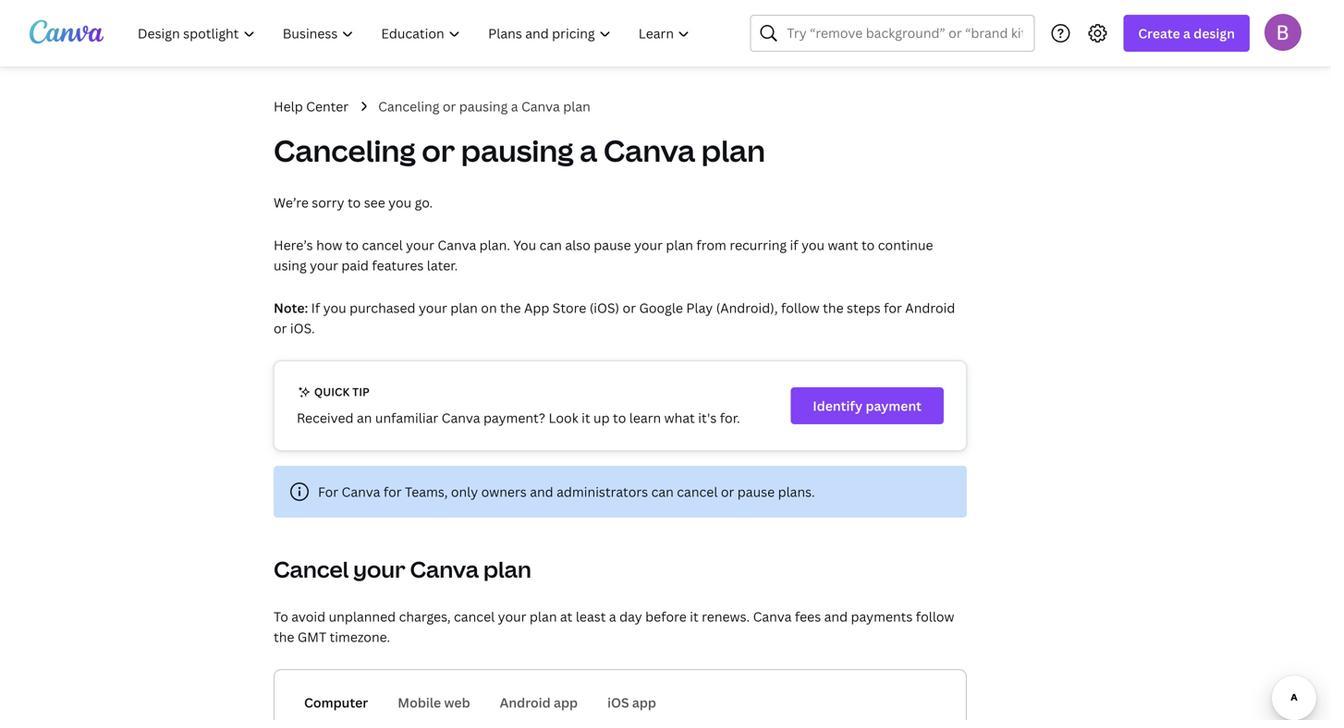 Task type: locate. For each thing, give the bounding box(es) containing it.
play
[[687, 299, 713, 317]]

you inside if you purchased your plan on the app store (ios) or google play (android), follow the steps for android or ios.
[[323, 299, 347, 317]]

go.
[[415, 194, 433, 211]]

android app
[[500, 694, 578, 712]]

note:
[[274, 299, 311, 317]]

can inside here's how to cancel your canva plan. you can also pause your plan from recurring if you want to continue using your paid features later.
[[540, 236, 562, 254]]

canva inside here's how to cancel your canva plan. you can also pause your plan from recurring if you want to continue using your paid features later.
[[438, 236, 477, 254]]

0 vertical spatial canceling or pausing a canva plan
[[378, 98, 591, 115]]

1 horizontal spatial for
[[884, 299, 903, 317]]

app inside button
[[554, 694, 578, 712]]

we're
[[274, 194, 309, 211]]

plan
[[563, 98, 591, 115], [702, 130, 766, 171], [666, 236, 694, 254], [451, 299, 478, 317], [484, 554, 532, 585], [530, 608, 557, 626]]

received an unfamiliar canva payment? look it up to learn what it's for.
[[297, 409, 741, 427]]

plan inside here's how to cancel your canva plan. you can also pause your plan from recurring if you want to continue using your paid features later.
[[666, 236, 694, 254]]

canceling
[[378, 98, 440, 115], [274, 130, 416, 171]]

1 vertical spatial follow
[[916, 608, 955, 626]]

want
[[828, 236, 859, 254]]

0 horizontal spatial you
[[323, 299, 347, 317]]

2 app from the left
[[632, 694, 657, 712]]

or left ios.
[[274, 320, 287, 337]]

your up unplanned
[[354, 554, 406, 585]]

owners
[[482, 483, 527, 501]]

and
[[530, 483, 554, 501], [825, 608, 848, 626]]

the down to
[[274, 628, 295, 646]]

recurring
[[730, 236, 787, 254]]

1 vertical spatial canceling or pausing a canva plan
[[274, 130, 766, 171]]

here's
[[274, 236, 313, 254]]

android
[[906, 299, 956, 317], [500, 694, 551, 712]]

to
[[274, 608, 288, 626]]

canva
[[522, 98, 560, 115], [604, 130, 696, 171], [438, 236, 477, 254], [442, 409, 480, 427], [342, 483, 380, 501], [410, 554, 479, 585], [753, 608, 792, 626]]

continue
[[878, 236, 934, 254]]

app
[[554, 694, 578, 712], [632, 694, 657, 712]]

your
[[406, 236, 435, 254], [635, 236, 663, 254], [310, 257, 338, 274], [419, 299, 447, 317], [354, 554, 406, 585], [498, 608, 527, 626]]

for
[[318, 483, 339, 501]]

and right fees
[[825, 608, 848, 626]]

0 vertical spatial it
[[582, 409, 591, 427]]

1 horizontal spatial it
[[690, 608, 699, 626]]

0 horizontal spatial pause
[[594, 236, 631, 254]]

a
[[1184, 25, 1191, 42], [511, 98, 518, 115], [580, 130, 598, 171], [609, 608, 617, 626]]

unfamiliar
[[375, 409, 439, 427]]

cancel inside to avoid unplanned charges, cancel your plan at least a day before it renews. canva fees and payments follow the gmt timezone.
[[454, 608, 495, 626]]

for
[[884, 299, 903, 317], [384, 483, 402, 501]]

1 horizontal spatial app
[[632, 694, 657, 712]]

for left teams,
[[384, 483, 402, 501]]

2 vertical spatial cancel
[[454, 608, 495, 626]]

0 vertical spatial follow
[[781, 299, 820, 317]]

1 horizontal spatial follow
[[916, 608, 955, 626]]

you
[[389, 194, 412, 211], [802, 236, 825, 254], [323, 299, 347, 317]]

app for ios app
[[632, 694, 657, 712]]

it left 'up'
[[582, 409, 591, 427]]

pause
[[594, 236, 631, 254], [738, 483, 775, 501]]

you right "if"
[[802, 236, 825, 254]]

2 vertical spatial you
[[323, 299, 347, 317]]

app right the ios
[[632, 694, 657, 712]]

android right steps
[[906, 299, 956, 317]]

app inside button
[[632, 694, 657, 712]]

you
[[514, 236, 537, 254]]

can right you
[[540, 236, 562, 254]]

day
[[620, 608, 643, 626]]

0 vertical spatial for
[[884, 299, 903, 317]]

cancel right charges, at the bottom
[[454, 608, 495, 626]]

computer button
[[297, 685, 376, 720]]

0 vertical spatial and
[[530, 483, 554, 501]]

sorry
[[312, 194, 345, 211]]

2 horizontal spatial you
[[802, 236, 825, 254]]

help
[[274, 98, 303, 115]]

1 horizontal spatial pause
[[738, 483, 775, 501]]

0 horizontal spatial android
[[500, 694, 551, 712]]

a inside dropdown button
[[1184, 25, 1191, 42]]

1 vertical spatial you
[[802, 236, 825, 254]]

1 horizontal spatial and
[[825, 608, 848, 626]]

or left plans.
[[721, 483, 735, 501]]

the right on at left top
[[500, 299, 521, 317]]

2 horizontal spatial the
[[823, 299, 844, 317]]

for right steps
[[884, 299, 903, 317]]

pause right also
[[594, 236, 631, 254]]

bob builder image
[[1265, 14, 1302, 51]]

0 horizontal spatial the
[[274, 628, 295, 646]]

cancel your canva plan
[[274, 554, 532, 585]]

received
[[297, 409, 354, 427]]

canceling or pausing a canva plan link
[[378, 96, 591, 117]]

1 app from the left
[[554, 694, 578, 712]]

and right owners
[[530, 483, 554, 501]]

follow inside if you purchased your plan on the app store (ios) or google play (android), follow the steps for android or ios.
[[781, 299, 820, 317]]

0 vertical spatial android
[[906, 299, 956, 317]]

android right the web
[[500, 694, 551, 712]]

also
[[565, 236, 591, 254]]

canva inside to avoid unplanned charges, cancel your plan at least a day before it renews. canva fees and payments follow the gmt timezone.
[[753, 608, 792, 626]]

follow
[[781, 299, 820, 317], [916, 608, 955, 626]]

1 vertical spatial it
[[690, 608, 699, 626]]

pause inside here's how to cancel your canva plan. you can also pause your plan from recurring if you want to continue using your paid features later.
[[594, 236, 631, 254]]

1 horizontal spatial android
[[906, 299, 956, 317]]

can right administrators
[[652, 483, 674, 501]]

can for you
[[540, 236, 562, 254]]

to right want
[[862, 236, 875, 254]]

1 vertical spatial cancel
[[677, 483, 718, 501]]

payment?
[[484, 409, 546, 427]]

mobile
[[398, 694, 441, 712]]

cancel up features
[[362, 236, 403, 254]]

0 horizontal spatial follow
[[781, 299, 820, 317]]

the inside to avoid unplanned charges, cancel your plan at least a day before it renews. canva fees and payments follow the gmt timezone.
[[274, 628, 295, 646]]

for canva for teams, only owners and administrators can cancel or pause plans.
[[318, 483, 815, 501]]

from
[[697, 236, 727, 254]]

to right 'up'
[[613, 409, 626, 427]]

your left at
[[498, 608, 527, 626]]

google
[[639, 299, 683, 317]]

your down how
[[310, 257, 338, 274]]

an
[[357, 409, 372, 427]]

to up paid
[[346, 236, 359, 254]]

1 vertical spatial and
[[825, 608, 848, 626]]

0 vertical spatial cancel
[[362, 236, 403, 254]]

1 horizontal spatial you
[[389, 194, 412, 211]]

tip
[[352, 384, 370, 400]]

1 vertical spatial canceling
[[274, 130, 416, 171]]

identify
[[813, 397, 863, 415]]

0 vertical spatial canceling
[[378, 98, 440, 115]]

payments
[[851, 608, 913, 626]]

it
[[582, 409, 591, 427], [690, 608, 699, 626]]

0 horizontal spatial for
[[384, 483, 402, 501]]

or down top level navigation element
[[443, 98, 456, 115]]

the left steps
[[823, 299, 844, 317]]

it right before
[[690, 608, 699, 626]]

0 vertical spatial can
[[540, 236, 562, 254]]

0 horizontal spatial app
[[554, 694, 578, 712]]

1 vertical spatial can
[[652, 483, 674, 501]]

to
[[348, 194, 361, 211], [346, 236, 359, 254], [862, 236, 875, 254], [613, 409, 626, 427]]

pausing
[[459, 98, 508, 115], [461, 130, 574, 171]]

you right if
[[323, 299, 347, 317]]

0 horizontal spatial can
[[540, 236, 562, 254]]

create a design
[[1139, 25, 1236, 42]]

avoid
[[292, 608, 326, 626]]

you left "go."
[[389, 194, 412, 211]]

charges,
[[399, 608, 451, 626]]

follow right (android),
[[781, 299, 820, 317]]

design
[[1194, 25, 1236, 42]]

app left the ios
[[554, 694, 578, 712]]

help center link
[[274, 96, 349, 117]]

steps
[[847, 299, 881, 317]]

android app button
[[493, 685, 586, 720]]

learn
[[630, 409, 661, 427]]

1 vertical spatial android
[[500, 694, 551, 712]]

canceling down top level navigation element
[[378, 98, 440, 115]]

canceling down the center
[[274, 130, 416, 171]]

(android),
[[716, 299, 778, 317]]

fees
[[795, 608, 821, 626]]

ios.
[[290, 320, 315, 337]]

follow right the payments
[[916, 608, 955, 626]]

0 horizontal spatial cancel
[[362, 236, 403, 254]]

plans.
[[778, 483, 815, 501]]

you inside here's how to cancel your canva plan. you can also pause your plan from recurring if you want to continue using your paid features later.
[[802, 236, 825, 254]]

your down later.
[[419, 299, 447, 317]]

0 vertical spatial pause
[[594, 236, 631, 254]]

(ios)
[[590, 299, 620, 317]]

can
[[540, 236, 562, 254], [652, 483, 674, 501]]

ios app
[[608, 694, 657, 712]]

cancel down it's
[[677, 483, 718, 501]]

your up later.
[[406, 236, 435, 254]]

or
[[443, 98, 456, 115], [422, 130, 455, 171], [623, 299, 636, 317], [274, 320, 287, 337], [721, 483, 735, 501]]

1 horizontal spatial cancel
[[454, 608, 495, 626]]

your inside to avoid unplanned charges, cancel your plan at least a day before it renews. canva fees and payments follow the gmt timezone.
[[498, 608, 527, 626]]

1 horizontal spatial can
[[652, 483, 674, 501]]

pause left plans.
[[738, 483, 775, 501]]



Task type: describe. For each thing, give the bounding box(es) containing it.
later.
[[427, 257, 458, 274]]

gmt
[[298, 628, 327, 646]]

plan.
[[480, 236, 510, 254]]

payment
[[866, 397, 922, 415]]

can for administrators
[[652, 483, 674, 501]]

create
[[1139, 25, 1181, 42]]

and inside to avoid unplanned charges, cancel your plan at least a day before it renews. canva fees and payments follow the gmt timezone.
[[825, 608, 848, 626]]

a inside to avoid unplanned charges, cancel your plan at least a day before it renews. canva fees and payments follow the gmt timezone.
[[609, 608, 617, 626]]

1 vertical spatial for
[[384, 483, 402, 501]]

or up "go."
[[422, 130, 455, 171]]

plan inside to avoid unplanned charges, cancel your plan at least a day before it renews. canva fees and payments follow the gmt timezone.
[[530, 608, 557, 626]]

up
[[594, 409, 610, 427]]

1 vertical spatial pause
[[738, 483, 775, 501]]

mobile web
[[398, 694, 470, 712]]

it's
[[698, 409, 717, 427]]

0 vertical spatial you
[[389, 194, 412, 211]]

mobile web button
[[391, 685, 478, 720]]

computer
[[304, 694, 368, 712]]

identify payment link
[[791, 388, 944, 425]]

web
[[444, 694, 470, 712]]

2 horizontal spatial cancel
[[677, 483, 718, 501]]

quick tip
[[312, 384, 370, 400]]

to left see
[[348, 194, 361, 211]]

unplanned
[[329, 608, 396, 626]]

renews.
[[702, 608, 750, 626]]

Try "remove background" or "brand kit" search field
[[787, 16, 1023, 51]]

if
[[311, 299, 320, 317]]

timezone.
[[330, 628, 390, 646]]

at
[[560, 608, 573, 626]]

ios app button
[[600, 685, 664, 720]]

quick
[[314, 384, 350, 400]]

or right the (ios)
[[623, 299, 636, 317]]

help center
[[274, 98, 349, 115]]

using
[[274, 257, 307, 274]]

cancel
[[274, 554, 349, 585]]

top level navigation element
[[126, 15, 706, 52]]

0 horizontal spatial and
[[530, 483, 554, 501]]

for.
[[720, 409, 741, 427]]

teams,
[[405, 483, 448, 501]]

plan inside if you purchased your plan on the app store (ios) or google play (android), follow the steps for android or ios.
[[451, 299, 478, 317]]

administrators
[[557, 483, 648, 501]]

store
[[553, 299, 587, 317]]

your left from
[[635, 236, 663, 254]]

paid
[[342, 257, 369, 274]]

app
[[524, 299, 550, 317]]

1 horizontal spatial the
[[500, 299, 521, 317]]

here's how to cancel your canva plan. you can also pause your plan from recurring if you want to continue using your paid features later.
[[274, 236, 934, 274]]

how
[[316, 236, 343, 254]]

ios
[[608, 694, 629, 712]]

follow inside to avoid unplanned charges, cancel your plan at least a day before it renews. canva fees and payments follow the gmt timezone.
[[916, 608, 955, 626]]

it inside to avoid unplanned charges, cancel your plan at least a day before it renews. canva fees and payments follow the gmt timezone.
[[690, 608, 699, 626]]

if
[[790, 236, 799, 254]]

what
[[665, 409, 695, 427]]

look
[[549, 409, 579, 427]]

0 vertical spatial pausing
[[459, 98, 508, 115]]

cancel inside here's how to cancel your canva plan. you can also pause your plan from recurring if you want to continue using your paid features later.
[[362, 236, 403, 254]]

for inside if you purchased your plan on the app store (ios) or google play (android), follow the steps for android or ios.
[[884, 299, 903, 317]]

see
[[364, 194, 385, 211]]

center
[[306, 98, 349, 115]]

1 vertical spatial pausing
[[461, 130, 574, 171]]

only
[[451, 483, 478, 501]]

purchased
[[350, 299, 416, 317]]

android inside if you purchased your plan on the app store (ios) or google play (android), follow the steps for android or ios.
[[906, 299, 956, 317]]

before
[[646, 608, 687, 626]]

if you purchased your plan on the app store (ios) or google play (android), follow the steps for android or ios.
[[274, 299, 956, 337]]

0 horizontal spatial it
[[582, 409, 591, 427]]

canceling inside "canceling or pausing a canva plan" link
[[378, 98, 440, 115]]

android inside button
[[500, 694, 551, 712]]

your inside if you purchased your plan on the app store (ios) or google play (android), follow the steps for android or ios.
[[419, 299, 447, 317]]

identify payment
[[813, 397, 922, 415]]

app for android app
[[554, 694, 578, 712]]

to avoid unplanned charges, cancel your plan at least a day before it renews. canva fees and payments follow the gmt timezone.
[[274, 608, 955, 646]]

least
[[576, 608, 606, 626]]

features
[[372, 257, 424, 274]]

on
[[481, 299, 497, 317]]

we're sorry to see you go.
[[274, 194, 433, 211]]

create a design button
[[1124, 15, 1250, 52]]



Task type: vqa. For each thing, say whether or not it's contained in the screenshot.
the leftmost Can
yes



